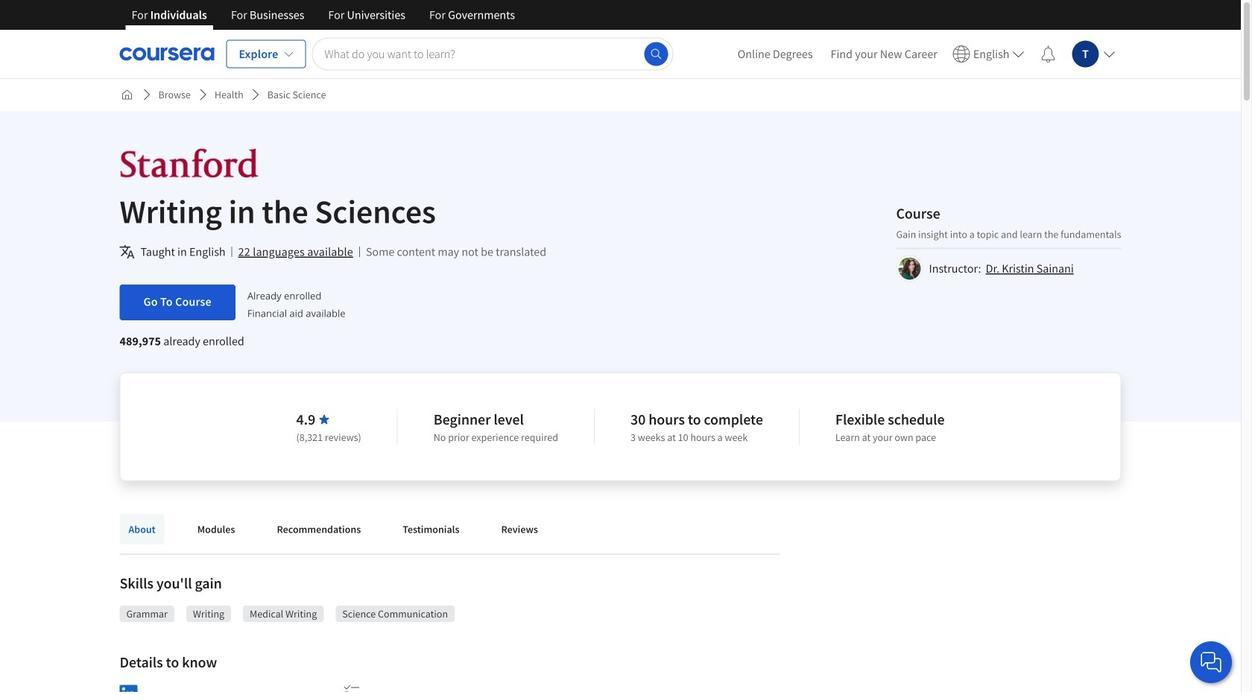 Task type: locate. For each thing, give the bounding box(es) containing it.
dr. kristin sainani image
[[899, 258, 921, 280]]

None search field
[[312, 38, 673, 70]]

home image
[[121, 89, 133, 101]]

banner navigation
[[120, 0, 527, 41]]

stanford university image
[[120, 147, 259, 180]]



Task type: vqa. For each thing, say whether or not it's contained in the screenshot.
the bottommost Government
no



Task type: describe. For each thing, give the bounding box(es) containing it.
coursera image
[[120, 42, 214, 66]]

What do you want to learn? text field
[[312, 38, 673, 70]]



